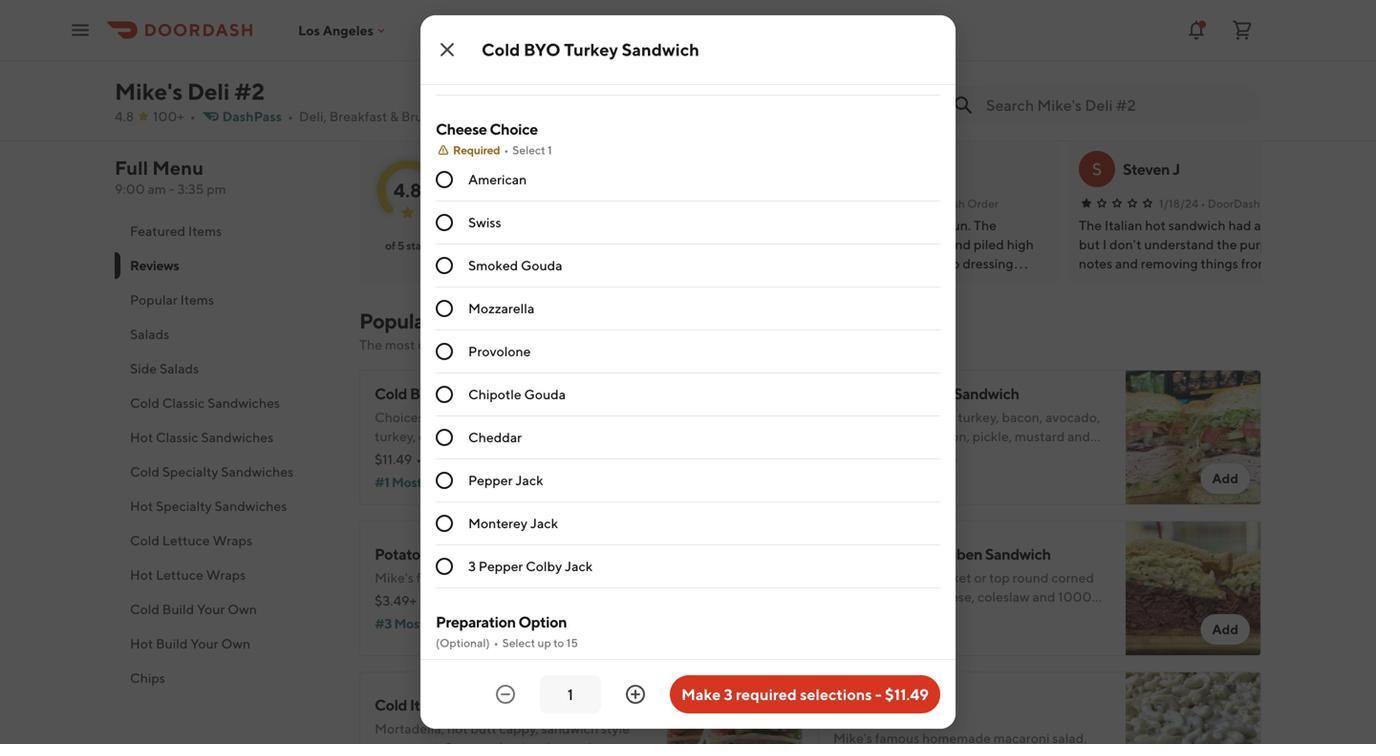 Task type: locate. For each thing, give the bounding box(es) containing it.
submarine
[[665, 3, 739, 22], [455, 696, 528, 715]]

#1 most liked
[[375, 475, 457, 490]]

hot new york reuben sandwich 1st cut pastrami brisket or top round corned beef with swiss cheese, coleslaw and 1000 island dressing on rye bread.
[[834, 545, 1095, 624]]

wraps for cold lettuce wraps
[[213, 533, 252, 549]]

steven
[[1123, 160, 1170, 178]]

cold classic club sandwich image
[[1126, 370, 1262, 506]]

select left up
[[502, 637, 535, 650]]

American radio
[[436, 171, 453, 188]]

1 horizontal spatial $11.99
[[816, 7, 854, 23]]

hot up chips
[[130, 636, 153, 652]]

cold for cold build your own
[[130, 602, 160, 618]]

0 vertical spatial york
[[577, 0, 607, 0]]

make
[[682, 686, 721, 704]]

1 vertical spatial pastrami
[[875, 570, 927, 586]]

reviews 100+ ratings • 16 public reviews
[[359, 78, 548, 122]]

cold inside cold classic club sandwich $12.99
[[363, 0, 396, 0]]

mike's inside cold mike's deli #1 sandwich $11.49
[[1003, 0, 1046, 0]]

1 vertical spatial italian
[[410, 696, 452, 715]]

1 honey from the left
[[430, 410, 468, 425]]

swiss up dressing
[[893, 589, 926, 605]]

side salads button
[[115, 352, 336, 386]]

selections
[[800, 686, 872, 704]]

hot down 'side' at the left
[[130, 430, 153, 445]]

0 horizontal spatial -
[[169, 181, 175, 197]]

1 vertical spatial most
[[394, 616, 425, 632]]

club up cracked peppermill turkey option at the left
[[448, 0, 481, 0]]

0 vertical spatial select
[[513, 143, 546, 157]]

items down pm
[[188, 223, 222, 239]]

rebecca
[[519, 160, 578, 178]]

4.8 left american radio
[[394, 179, 422, 202]]

liked down turkey
[[425, 475, 457, 490]]

classic for cold classic sandwiches
[[162, 395, 205, 411]]

sandwiches down cold specialty sandwiches button
[[215, 499, 287, 514]]

sandwiches down the side salads button on the left of page
[[208, 395, 280, 411]]

sandwiches inside button
[[208, 395, 280, 411]]

colby
[[526, 559, 562, 575]]

0 horizontal spatial $11.99
[[665, 28, 703, 44]]

turkey inside cold byo turkey sandwich choices: honey maple glazed turkey, cajun turkey, bold salsalito turkey, oven gold turkey, mesquite wood smoked turkey, cracked peppermill turkey or pastrami seasoned.
[[444, 385, 490, 403]]

reviews
[[502, 107, 548, 122]]

pepper down monterey
[[479, 559, 523, 575]]

italian inside cold italian submarine $11.99
[[701, 0, 743, 0]]

0 vertical spatial reviews
[[359, 78, 437, 103]]

• down 'choice' at the left
[[504, 143, 509, 157]]

2 vertical spatial add
[[1213, 622, 1239, 638]]

1 vertical spatial review
[[1263, 197, 1301, 210]]

cold inside cold classic club sandwich maple glazed honey turkey, bacon, avocado, lettuce, tomato, onion, pickle, mustard and swiss cheese , mayonnaise.
[[834, 385, 866, 403]]

1 glazed from the left
[[511, 410, 551, 425]]

italian for cold italian submarine $11.99
[[701, 0, 743, 0]]

york for hot new york reuben sandwich 1st cut pastrami brisket or top round corned beef with swiss cheese, coleslaw and 1000 island dressing on rye bread.
[[896, 545, 927, 564]]

0 horizontal spatial york
[[577, 0, 607, 0]]

$11.49 inside "button"
[[885, 686, 929, 704]]

notification bell image
[[1185, 19, 1208, 42]]

cold inside "button"
[[130, 602, 160, 618]]

1 horizontal spatial glazed
[[875, 410, 915, 425]]

gouda for chipotle gouda
[[524, 387, 566, 402]]

doordash right the 1/18/24
[[1208, 197, 1261, 210]]

preparation option (optional) • select up to 15
[[436, 613, 578, 650]]

own for hot build your own
[[221, 636, 251, 652]]

• doordash order right '10/17/23' in the top right of the page
[[906, 197, 999, 210]]

turkey
[[564, 39, 618, 60], [444, 385, 490, 403]]

club for cold classic club sandwich maple glazed honey turkey, bacon, avocado, lettuce, tomato, onion, pickle, mustard and swiss cheese , mayonnaise.
[[919, 385, 951, 403]]

items up salads button
[[180, 292, 214, 308]]

jack for monterey jack
[[530, 516, 558, 531]]

• left the deli,
[[288, 108, 293, 124]]

club for cold classic club sandwich $12.99
[[448, 0, 481, 0]]

hot up cold byo turkey sandwich
[[514, 0, 540, 0]]

side
[[130, 361, 157, 377]]

• left 16 on the top of the page
[[437, 107, 443, 122]]

classic up cracked peppermill turkey option at the left
[[398, 0, 446, 0]]

1 horizontal spatial #1
[[1078, 0, 1095, 0]]

1 order from the left
[[663, 197, 694, 210]]

swiss inside hot new york reuben sandwich 1st cut pastrami brisket or top round corned beef with swiss cheese, coleslaw and 1000 island dressing on rye bread.
[[893, 589, 926, 605]]

0 vertical spatial $11.49
[[967, 28, 1005, 44]]

steven j
[[1123, 160, 1180, 178]]

select left 1 at left
[[513, 143, 546, 157]]

1 vertical spatial items
[[180, 292, 214, 308]]

doordash right 11/15/23
[[608, 197, 661, 210]]

doordash for s
[[1208, 197, 1261, 210]]

2 vertical spatial items
[[436, 309, 488, 334]]

2 add button from the top
[[1201, 615, 1250, 645]]

macaroni salad image
[[1126, 672, 1262, 745]]

close cold byo turkey sandwich image
[[436, 38, 459, 61]]

0 vertical spatial new
[[543, 0, 574, 0]]

italian
[[701, 0, 743, 0], [410, 696, 452, 715]]

wraps
[[213, 533, 252, 549], [206, 567, 246, 583]]

cold mike's deli #1 sandwich $11.49
[[967, 0, 1095, 44]]

corned
[[1052, 570, 1095, 586]]

and right items at the left top of the page
[[571, 337, 594, 353]]

classic up hot classic sandwiches
[[162, 395, 205, 411]]

100% (13)
[[443, 452, 502, 467]]

1 horizontal spatial or
[[974, 570, 987, 586]]

pastrami up with
[[875, 570, 927, 586]]

•
[[437, 107, 443, 122], [190, 108, 196, 124], [288, 108, 293, 124], [504, 143, 509, 157], [601, 197, 606, 210], [906, 197, 911, 210], [1201, 197, 1206, 210], [416, 452, 422, 467], [877, 452, 883, 467], [421, 593, 426, 609], [494, 637, 499, 650]]

cheese choice
[[436, 120, 538, 138]]

2 horizontal spatial doordash
[[1208, 197, 1261, 210]]

• inside preparation option (optional) • select up to 15
[[494, 637, 499, 650]]

-
[[169, 181, 175, 197], [875, 686, 882, 704]]

york inside hot new york reuben sandwich 1st cut pastrami brisket or top round corned beef with swiss cheese, coleslaw and 1000 island dressing on rye bread.
[[896, 545, 927, 564]]

0 horizontal spatial and
[[571, 337, 594, 353]]

or left top
[[974, 570, 987, 586]]

$12.99 inside 'hot new york reuben sandwich $12.99'
[[514, 28, 554, 44]]

liked up the (optional) at bottom
[[427, 616, 460, 632]]

reuben inside hot new york reuben sandwich 1st cut pastrami brisket or top round corned beef with swiss cheese, coleslaw and 1000 island dressing on rye bread.
[[929, 545, 983, 564]]

hot build your own button
[[115, 627, 336, 661]]

sandwich inside hot new york reuben sandwich 1st cut pastrami brisket or top round corned beef with swiss cheese, coleslaw and 1000 island dressing on rye bread.
[[985, 545, 1051, 564]]

1 horizontal spatial • doordash order
[[906, 197, 999, 210]]

hot inside hot new york reuben sandwich 1st cut pastrami brisket or top round corned beef with swiss cheese, coleslaw and 1000 island dressing on rye bread.
[[834, 545, 859, 564]]

0 vertical spatial salads
[[130, 326, 169, 342]]

items inside popular items the most commonly ordered items and dishes from this store
[[436, 309, 488, 334]]

increase quantity by 1 image
[[624, 683, 647, 706]]

salad
[[423, 545, 460, 564], [899, 706, 936, 724]]

new for hot new york reuben sandwich 1st cut pastrami brisket or top round corned beef with swiss cheese, coleslaw and 1000 island dressing on rye bread.
[[862, 545, 894, 564]]

0 vertical spatial wraps
[[213, 533, 252, 549]]

mayonnaise.
[[921, 448, 996, 464]]

$11.99 button
[[813, 0, 964, 36]]

0 vertical spatial -
[[169, 181, 175, 197]]

own down 'cold build your own' "button"
[[221, 636, 251, 652]]

turkey for cold byo turkey sandwich choices: honey maple glazed turkey, cajun turkey, bold salsalito turkey, oven gold turkey, mesquite wood smoked turkey, cracked peppermill turkey or pastrami seasoned.
[[444, 385, 490, 403]]

lettuce up hot lettuce wraps
[[162, 533, 210, 549]]

0 horizontal spatial order
[[663, 197, 694, 210]]

classic inside cold classic club sandwich maple glazed honey turkey, bacon, avocado, lettuce, tomato, onion, pickle, mustard and swiss cheese , mayonnaise.
[[869, 385, 916, 403]]

cold inside button
[[130, 395, 160, 411]]

2 doordash from the left
[[913, 197, 965, 210]]

salads right 'side' at the left
[[160, 361, 199, 377]]

#2
[[234, 78, 265, 105]]

hot down the cold lettuce wraps
[[130, 567, 153, 583]]

#1
[[1078, 0, 1095, 0], [375, 475, 389, 490]]

round
[[1013, 570, 1049, 586]]

$11.49 for make 3 required selections - $11.49
[[885, 686, 929, 704]]

• doordash order for 11/15/23
[[601, 197, 694, 210]]

famous
[[416, 570, 461, 586]]

1 vertical spatial york
[[896, 545, 927, 564]]

0 vertical spatial or
[[485, 448, 497, 464]]

1 horizontal spatial reuben
[[929, 545, 983, 564]]

build down cold build your own
[[156, 636, 188, 652]]

of 5 stars
[[385, 239, 430, 252]]

cold for cold italian submarine $11.99
[[665, 0, 698, 0]]

top
[[990, 570, 1010, 586]]

new up cold byo turkey sandwich
[[543, 0, 574, 0]]

0 vertical spatial club
[[448, 0, 481, 0]]

select
[[513, 143, 546, 157], [502, 637, 535, 650]]

byo up reviews
[[524, 39, 561, 60]]

0 horizontal spatial submarine
[[455, 696, 528, 715]]

0 vertical spatial swiss
[[468, 215, 501, 230]]

island
[[834, 608, 870, 624]]

add
[[1088, 101, 1114, 117], [1213, 471, 1239, 487], [1213, 622, 1239, 638]]

sandwich inside cold mike's deli #1 sandwich $11.49
[[967, 3, 1033, 22]]

2 horizontal spatial swiss
[[893, 589, 926, 605]]

0 vertical spatial pastrami
[[500, 448, 552, 464]]

$12.99 inside cold classic club sandwich $12.99
[[363, 28, 403, 44]]

1 vertical spatial reviews
[[130, 258, 179, 273]]

4.8
[[115, 108, 134, 124], [394, 179, 422, 202]]

cold inside cold byo turkey sandwich choices: honey maple glazed turkey, cajun turkey, bold salsalito turkey, oven gold turkey, mesquite wood smoked turkey, cracked peppermill turkey or pastrami seasoned.
[[375, 385, 407, 403]]

1 horizontal spatial popular
[[359, 309, 432, 334]]

1 add button from the top
[[1201, 464, 1250, 494]]

honey up cheddar radio
[[430, 410, 468, 425]]

your for cold build your own
[[197, 602, 225, 618]]

2 order from the left
[[968, 197, 999, 210]]

items inside "featured items" button
[[188, 223, 222, 239]]

reuben up brisket
[[929, 545, 983, 564]]

salad inside "potato salad mike's famous homemade potato salad. $3.49+ • #3 most liked"
[[423, 545, 460, 564]]

turkey, up pickle,
[[958, 410, 1000, 425]]

1 vertical spatial your
[[190, 636, 218, 652]]

j
[[1173, 160, 1180, 178]]

1 vertical spatial mike's
[[115, 78, 183, 105]]

• doordash order for 10/17/23
[[906, 197, 999, 210]]

own inside "button"
[[228, 602, 257, 618]]

items inside "popular items" button
[[180, 292, 214, 308]]

0 items, open order cart image
[[1231, 19, 1254, 42]]

1 vertical spatial salad
[[899, 706, 936, 724]]

0 vertical spatial liked
[[425, 475, 457, 490]]

1 vertical spatial reuben
[[929, 545, 983, 564]]

100% for turkey
[[443, 452, 477, 467]]

$11.99 inside button
[[816, 7, 854, 23]]

100+ down mike's deli #2
[[153, 108, 184, 124]]

add for cold classic club sandwich
[[1213, 471, 1239, 487]]

2 vertical spatial swiss
[[893, 589, 926, 605]]

1 vertical spatial byo
[[410, 385, 441, 403]]

cold for cold classic sandwiches
[[130, 395, 160, 411]]

glazed up tomato,
[[875, 410, 915, 425]]

1 horizontal spatial 100%
[[904, 452, 939, 467]]

new inside 'hot new york reuben sandwich $12.99'
[[543, 0, 574, 0]]

items
[[535, 337, 568, 353]]

byo for cold byo turkey sandwich
[[524, 39, 561, 60]]

and inside hot new york reuben sandwich 1st cut pastrami brisket or top round corned beef with swiss cheese, coleslaw and 1000 island dressing on rye bread.
[[1033, 589, 1056, 605]]

1 vertical spatial and
[[1068, 429, 1091, 445]]

- right am
[[169, 181, 175, 197]]

most down $11.49 •
[[392, 475, 422, 490]]

and down the "avocado," on the right
[[1068, 429, 1091, 445]]

0 horizontal spatial honey
[[430, 410, 468, 425]]

salads inside button
[[130, 326, 169, 342]]

1 vertical spatial gouda
[[524, 387, 566, 402]]

2 100% from the left
[[904, 452, 939, 467]]

submarine inside cold italian submarine $11.99
[[665, 3, 739, 22]]

turkey, up mesquite
[[554, 410, 595, 425]]

turkey inside dialog
[[564, 39, 618, 60]]

build down hot lettuce wraps
[[162, 602, 194, 618]]

popular inside popular items the most commonly ordered items and dishes from this store
[[359, 309, 432, 334]]

0 vertical spatial 3
[[468, 559, 476, 575]]

seasoned.
[[555, 448, 615, 464]]

1 horizontal spatial reviews
[[359, 78, 437, 103]]

0 horizontal spatial pastrami
[[500, 448, 552, 464]]

• down famous on the bottom of page
[[421, 593, 426, 609]]

0 horizontal spatial • doordash order
[[601, 197, 694, 210]]

2 horizontal spatial and
[[1068, 429, 1091, 445]]

• down preparation
[[494, 637, 499, 650]]

0 horizontal spatial doordash
[[608, 197, 661, 210]]

1 vertical spatial submarine
[[455, 696, 528, 715]]

choices:
[[375, 410, 427, 425]]

reuben up cold byo turkey sandwich
[[514, 3, 568, 22]]

potato salad image
[[667, 521, 803, 657]]

your inside button
[[190, 636, 218, 652]]

cold build your own button
[[115, 593, 336, 627]]

0 vertical spatial turkey
[[564, 39, 618, 60]]

option
[[519, 613, 567, 631]]

classic inside button
[[162, 395, 205, 411]]

3 inside "button"
[[724, 686, 733, 704]]

1 horizontal spatial 100+
[[359, 107, 391, 122]]

1 horizontal spatial honey
[[918, 410, 955, 425]]

pastrami inside hot new york reuben sandwich 1st cut pastrami brisket or top round corned beef with swiss cheese, coleslaw and 1000 island dressing on rye bread.
[[875, 570, 927, 586]]

your inside "button"
[[197, 602, 225, 618]]

1 horizontal spatial 3
[[724, 686, 733, 704]]

submarine for cold italian submarine $11.99
[[665, 3, 739, 22]]

,
[[915, 448, 918, 464]]

classic up tomato,
[[869, 385, 916, 403]]

own down hot lettuce wraps button
[[228, 602, 257, 618]]

cold for cold classic club sandwich $12.99
[[363, 0, 396, 0]]

swiss inside cold classic club sandwich maple glazed honey turkey, bacon, avocado, lettuce, tomato, onion, pickle, mustard and swiss cheese , mayonnaise.
[[834, 448, 867, 464]]

- inside "button"
[[875, 686, 882, 704]]

sandwiches down cold classic sandwiches button
[[201, 430, 274, 445]]

#1 inside cold mike's deli #1 sandwich $11.49
[[1078, 0, 1095, 0]]

lettuce down the cold lettuce wraps
[[156, 567, 203, 583]]

0 vertical spatial build
[[162, 602, 194, 618]]

0 vertical spatial add button
[[1201, 464, 1250, 494]]

honey up onion,
[[918, 410, 955, 425]]

cold inside dialog
[[482, 39, 520, 60]]

this
[[669, 337, 691, 353]]

or down cheddar
[[485, 448, 497, 464]]

0 vertical spatial pepper
[[468, 473, 513, 488]]

- inside full menu 9:00 am - 3:35 pm
[[169, 181, 175, 197]]

wraps for hot lettuce wraps
[[206, 567, 246, 583]]

3 doordash from the left
[[1208, 197, 1261, 210]]

own inside button
[[221, 636, 251, 652]]

100% down gold on the left bottom of the page
[[443, 452, 477, 467]]

3 right make
[[724, 686, 733, 704]]

1 horizontal spatial pastrami
[[875, 570, 927, 586]]

0 vertical spatial 4.8
[[115, 108, 134, 124]]

gouda right the smoked
[[521, 258, 563, 273]]

hot up the cold lettuce wraps
[[130, 499, 153, 514]]

3 right 3 pepper colby jack radio
[[468, 559, 476, 575]]

classic inside button
[[156, 430, 198, 445]]

hot up 1st
[[834, 545, 859, 564]]

select inside preparation option (optional) • select up to 15
[[502, 637, 535, 650]]

monterey jack
[[468, 516, 558, 531]]

0.3 mi
[[467, 108, 504, 124]]

pepper
[[468, 473, 513, 488], [479, 559, 523, 575]]

swiss right swiss option at the top left
[[468, 215, 501, 230]]

select inside cheese choice group
[[513, 143, 546, 157]]

Item Search search field
[[987, 95, 1247, 116]]

1 vertical spatial select
[[502, 637, 535, 650]]

1 horizontal spatial new
[[862, 545, 894, 564]]

mike's
[[1003, 0, 1046, 0], [115, 78, 183, 105], [375, 570, 414, 586]]

specialty for cold
[[162, 464, 218, 480]]

1 vertical spatial popular
[[359, 309, 432, 334]]

popular down 'featured'
[[130, 292, 178, 308]]

gouda
[[521, 258, 563, 273], [524, 387, 566, 402]]

1 vertical spatial salads
[[160, 361, 199, 377]]

$12.99 up reviews
[[514, 28, 554, 44]]

1 vertical spatial own
[[221, 636, 251, 652]]

1 doordash from the left
[[608, 197, 661, 210]]

2 glazed from the left
[[875, 410, 915, 425]]

cold for cold mike's deli #1 sandwich $11.49
[[967, 0, 1000, 0]]

popular items button
[[115, 283, 336, 317]]

cold inside cold italian submarine $11.99
[[665, 0, 698, 0]]

byo inside cold byo turkey sandwich choices: honey maple glazed turkey, cajun turkey, bold salsalito turkey, oven gold turkey, mesquite wood smoked turkey, cracked peppermill turkey or pastrami seasoned.
[[410, 385, 441, 403]]

0 horizontal spatial $12.99
[[363, 28, 403, 44]]

specialty for hot
[[156, 499, 212, 514]]

wraps down cold lettuce wraps button
[[206, 567, 246, 583]]

items up commonly
[[436, 309, 488, 334]]

full menu 9:00 am - 3:35 pm
[[115, 157, 226, 197]]

salsalito
[[711, 410, 761, 425]]

popular for popular items the most commonly ordered items and dishes from this store
[[359, 309, 432, 334]]

cold specialty sandwiches
[[130, 464, 294, 480]]

popular inside button
[[130, 292, 178, 308]]

items for popular items the most commonly ordered items and dishes from this store
[[436, 309, 488, 334]]

york inside 'hot new york reuben sandwich $12.99'
[[577, 0, 607, 0]]

or inside cold byo turkey sandwich choices: honey maple glazed turkey, cajun turkey, bold salsalito turkey, oven gold turkey, mesquite wood smoked turkey, cracked peppermill turkey or pastrami seasoned.
[[485, 448, 497, 464]]

salad for macaroni
[[899, 706, 936, 724]]

build inside "button"
[[162, 602, 194, 618]]

1 horizontal spatial doordash
[[913, 197, 965, 210]]

0 vertical spatial items
[[188, 223, 222, 239]]

new up cut
[[862, 545, 894, 564]]

100+ down reviews link
[[359, 107, 391, 122]]

• down the lettuce,
[[877, 452, 883, 467]]

sandwiches down 'hot classic sandwiches' button
[[221, 464, 294, 480]]

build inside button
[[156, 636, 188, 652]]

Current quantity is 1 number field
[[552, 684, 590, 705]]

• doordash order right 11/15/23
[[601, 197, 694, 210]]

cold
[[363, 0, 396, 0], [665, 0, 698, 0], [967, 0, 1000, 0], [482, 39, 520, 60], [375, 385, 407, 403], [834, 385, 866, 403], [130, 395, 160, 411], [130, 464, 160, 480], [130, 533, 160, 549], [130, 602, 160, 618], [375, 696, 407, 715]]

2 vertical spatial $11.49
[[885, 686, 929, 704]]

byo inside cold byo turkey sandwich dialog
[[524, 39, 561, 60]]

1 horizontal spatial york
[[896, 545, 927, 564]]

classic inside cold classic club sandwich $12.99
[[398, 0, 446, 0]]

specialty up the cold lettuce wraps
[[156, 499, 212, 514]]

1 vertical spatial swiss
[[834, 448, 867, 464]]

1 horizontal spatial byo
[[524, 39, 561, 60]]

2 horizontal spatial mike's
[[1003, 0, 1046, 0]]

$12.99 up reviews link
[[363, 28, 403, 44]]

maple
[[470, 410, 508, 425]]

1 horizontal spatial review
[[1263, 197, 1301, 210]]

mesquite
[[525, 429, 582, 445]]

specialty down hot classic sandwiches
[[162, 464, 218, 480]]

1 • doordash order from the left
[[601, 197, 694, 210]]

salad up famous on the bottom of page
[[423, 545, 460, 564]]

1 horizontal spatial submarine
[[665, 3, 739, 22]]

2 • doordash order from the left
[[906, 197, 999, 210]]

reviews
[[359, 78, 437, 103], [130, 258, 179, 273]]

group
[[436, 0, 941, 96]]

1 vertical spatial 4.8
[[394, 179, 422, 202]]

rebecca b
[[519, 160, 591, 178]]

1 vertical spatial add button
[[1201, 615, 1250, 645]]

- for menu
[[169, 181, 175, 197]]

pastrami up pepper jack
[[500, 448, 552, 464]]

turkey, up smoked
[[636, 410, 678, 425]]

hot for hot lettuce wraps
[[130, 567, 153, 583]]

100% down tomato,
[[904, 452, 939, 467]]

reuben inside 'hot new york reuben sandwich $12.99'
[[514, 3, 568, 22]]

hot specialty sandwiches
[[130, 499, 287, 514]]

dashpass •
[[222, 108, 293, 124]]

add for hot new york reuben sandwich
[[1213, 622, 1239, 638]]

swiss inside cheese choice group
[[468, 215, 501, 230]]

club inside cold classic club sandwich $12.99
[[448, 0, 481, 0]]

turkey, down maple
[[481, 429, 523, 445]]

your down cold build your own
[[190, 636, 218, 652]]

commonly
[[418, 337, 482, 353]]

0 vertical spatial and
[[571, 337, 594, 353]]

$12.99
[[363, 28, 403, 44], [514, 28, 554, 44], [834, 452, 874, 467]]

cold inside cold mike's deli #1 sandwich $11.49
[[967, 0, 1000, 0]]

popular
[[130, 292, 178, 308], [359, 309, 432, 334]]

cold for cold italian submarine
[[375, 696, 407, 715]]

tomato,
[[883, 429, 930, 445]]

- up macaroni salad
[[875, 686, 882, 704]]

and inside cold classic club sandwich maple glazed honey turkey, bacon, avocado, lettuce, tomato, onion, pickle, mustard and swiss cheese , mayonnaise.
[[1068, 429, 1091, 445]]

cracked
[[715, 429, 764, 445]]

0 vertical spatial lettuce
[[162, 533, 210, 549]]

popular up most
[[359, 309, 432, 334]]

$3.49+
[[375, 593, 417, 609]]

Mozzarella radio
[[436, 300, 453, 317]]

1 horizontal spatial -
[[875, 686, 882, 704]]

new inside hot new york reuben sandwich 1st cut pastrami brisket or top round corned beef with swiss cheese, coleslaw and 1000 island dressing on rye bread.
[[862, 545, 894, 564]]

your down hot lettuce wraps button
[[197, 602, 225, 618]]

0 horizontal spatial 100+
[[153, 108, 184, 124]]

0 vertical spatial submarine
[[665, 3, 739, 22]]

reviews up &
[[359, 78, 437, 103]]

reviews inside reviews 100+ ratings • 16 public reviews
[[359, 78, 437, 103]]

1/18/24
[[1160, 197, 1199, 210]]

reviews down 'featured'
[[130, 258, 179, 273]]

salad.
[[578, 570, 613, 586]]

new
[[543, 0, 574, 0], [862, 545, 894, 564]]

classic down cold classic sandwiches
[[156, 430, 198, 445]]

hot inside 'hot new york reuben sandwich $12.99'
[[514, 0, 540, 0]]

1 vertical spatial turkey
[[444, 385, 490, 403]]

$12.99 down the lettuce,
[[834, 452, 874, 467]]

1 vertical spatial $11.99
[[665, 28, 703, 44]]

Provolone radio
[[436, 343, 453, 360]]

los
[[298, 22, 320, 38]]

pepper down (13)
[[468, 473, 513, 488]]

0 vertical spatial reuben
[[514, 3, 568, 22]]

$11.49 inside cold mike's deli #1 sandwich $11.49
[[967, 28, 1005, 44]]

100% for club
[[904, 452, 939, 467]]

glazed inside cold classic club sandwich maple glazed honey turkey, bacon, avocado, lettuce, tomato, onion, pickle, mustard and swiss cheese , mayonnaise.
[[875, 410, 915, 425]]

0 horizontal spatial 4.8
[[115, 108, 134, 124]]

doordash right '10/17/23' in the top right of the page
[[913, 197, 965, 210]]

club inside cold classic club sandwich maple glazed honey turkey, bacon, avocado, lettuce, tomato, onion, pickle, mustard and swiss cheese , mayonnaise.
[[919, 385, 951, 403]]

0 horizontal spatial byo
[[410, 385, 441, 403]]

1 horizontal spatial turkey
[[564, 39, 618, 60]]

macaroni salad
[[834, 706, 936, 724]]

glazed down chipotle gouda
[[511, 410, 551, 425]]

2 vertical spatial and
[[1033, 589, 1056, 605]]

byo up choices:
[[410, 385, 441, 403]]

1 vertical spatial new
[[862, 545, 894, 564]]

0 vertical spatial jack
[[516, 473, 543, 488]]

gouda up mesquite
[[524, 387, 566, 402]]

100%
[[443, 452, 477, 467], [904, 452, 939, 467]]

1 100% from the left
[[443, 452, 477, 467]]

most right #3
[[394, 616, 425, 632]]

review inside add review button
[[1117, 101, 1162, 117]]

2 honey from the left
[[918, 410, 955, 425]]

honey inside cold byo turkey sandwich choices: honey maple glazed turkey, cajun turkey, bold salsalito turkey, oven gold turkey, mesquite wood smoked turkey, cracked peppermill turkey or pastrami seasoned.
[[430, 410, 468, 425]]

swiss down the lettuce,
[[834, 448, 867, 464]]

jack up monterey jack
[[516, 473, 543, 488]]

turkey, inside cold classic club sandwich maple glazed honey turkey, bacon, avocado, lettuce, tomato, onion, pickle, mustard and swiss cheese , mayonnaise.
[[958, 410, 1000, 425]]

york for hot new york reuben sandwich $12.99
[[577, 0, 607, 0]]

own
[[228, 602, 257, 618], [221, 636, 251, 652]]

to
[[554, 637, 564, 650]]

reuben
[[514, 3, 568, 22], [929, 545, 983, 564]]

0 horizontal spatial deli
[[187, 78, 230, 105]]

sandwiches for hot classic sandwiches
[[201, 430, 274, 445]]

most
[[385, 337, 415, 353]]

lettuce for cold
[[162, 533, 210, 549]]

9:00
[[115, 181, 145, 197]]

0 vertical spatial review
[[1117, 101, 1162, 117]]

Pepper Jack radio
[[436, 472, 453, 489]]

salads up 'side' at the left
[[130, 326, 169, 342]]

cheddar
[[468, 430, 522, 445]]

and down round
[[1033, 589, 1056, 605]]

0 horizontal spatial review
[[1117, 101, 1162, 117]]

items
[[188, 223, 222, 239], [180, 292, 214, 308], [436, 309, 488, 334]]

1
[[548, 143, 552, 157]]



Task type: vqa. For each thing, say whether or not it's contained in the screenshot.


Task type: describe. For each thing, give the bounding box(es) containing it.
add button for hot new york reuben sandwich
[[1201, 615, 1250, 645]]

reviews for reviews
[[130, 258, 179, 273]]

classic for cold classic club sandwich $12.99
[[398, 0, 446, 0]]

items for featured items
[[188, 223, 222, 239]]

cold byo turkey sandwich dialog
[[421, 0, 956, 745]]

cajun
[[598, 410, 634, 425]]

hot classic sandwiches
[[130, 430, 274, 445]]

monterey
[[468, 516, 528, 531]]

turkey for cold byo turkey sandwich
[[564, 39, 618, 60]]

italian for cold italian submarine
[[410, 696, 452, 715]]

lettuce for hot
[[156, 567, 203, 583]]

reuben for hot new york reuben sandwich $12.99
[[514, 3, 568, 22]]

featured items button
[[115, 214, 336, 249]]

gold
[[451, 429, 479, 445]]

required
[[736, 686, 797, 704]]

submarine for cold italian submarine
[[455, 696, 528, 715]]

sandwich inside dialog
[[622, 39, 700, 60]]

classic for cold classic club sandwich maple glazed honey turkey, bacon, avocado, lettuce, tomato, onion, pickle, mustard and swiss cheese , mayonnaise.
[[869, 385, 916, 403]]

$12.99 •
[[834, 452, 883, 467]]

Cheddar radio
[[436, 429, 453, 446]]

0 horizontal spatial $11.49
[[375, 452, 412, 467]]

coleslaw
[[978, 589, 1030, 605]]

100+ inside reviews 100+ ratings • 16 public reviews
[[359, 107, 391, 122]]

store
[[694, 337, 724, 353]]

angeles
[[323, 22, 374, 38]]

0 vertical spatial most
[[392, 475, 422, 490]]

doordash for r
[[608, 197, 661, 210]]

cold build your own
[[130, 602, 257, 618]]

sandwiches for cold classic sandwiches
[[208, 395, 280, 411]]

0 horizontal spatial mike's
[[115, 78, 183, 105]]

turkey, down bold
[[671, 429, 713, 445]]

15
[[567, 637, 578, 650]]

• right 11/15/23
[[601, 197, 606, 210]]

order for 11/15/23
[[663, 197, 694, 210]]

rye
[[944, 608, 963, 624]]

byo for cold byo turkey sandwich choices: honey maple glazed turkey, cajun turkey, bold salsalito turkey, oven gold turkey, mesquite wood smoked turkey, cracked peppermill turkey or pastrami seasoned.
[[410, 385, 441, 403]]

• inside "potato salad mike's famous homemade potato salad. $3.49+ • #3 most liked"
[[421, 593, 426, 609]]

potato
[[535, 570, 576, 586]]

make 3 required selections - $11.49 button
[[670, 676, 941, 714]]

ordered
[[484, 337, 533, 353]]

sandwich inside 'hot new york reuben sandwich $12.99'
[[570, 3, 636, 22]]

Swiss radio
[[436, 214, 453, 231]]

avocado,
[[1046, 410, 1101, 425]]

sandwiches for hot specialty sandwiches
[[215, 499, 287, 514]]

peppermill
[[375, 448, 440, 464]]

1st
[[834, 570, 850, 586]]

build for cold
[[162, 602, 194, 618]]

dashpass
[[222, 108, 282, 124]]

gouda for smoked gouda
[[521, 258, 563, 273]]

homemade
[[464, 570, 532, 586]]

liked inside "potato salad mike's famous homemade potato salad. $3.49+ • #3 most liked"
[[427, 616, 460, 632]]

• doordash review
[[1201, 197, 1301, 210]]

brunch
[[401, 108, 446, 124]]

16
[[446, 107, 459, 122]]

• up #1 most liked at bottom left
[[416, 452, 422, 467]]

(optional)
[[436, 637, 490, 650]]

hot lettuce wraps button
[[115, 558, 336, 593]]

• right the 1/18/24
[[1201, 197, 1206, 210]]

chipotle gouda
[[468, 387, 566, 402]]

hot new york reuben sandwich image
[[1126, 521, 1262, 657]]

chipotle
[[468, 387, 522, 402]]

reviews for reviews 100+ ratings • 16 public reviews
[[359, 78, 437, 103]]

sandwich inside cold classic club sandwich maple glazed honey turkey, bacon, avocado, lettuce, tomato, onion, pickle, mustard and swiss cheese , mayonnaise.
[[954, 385, 1020, 403]]

11/15/23
[[555, 197, 599, 210]]

Chipotle Gouda radio
[[436, 386, 453, 403]]

required
[[453, 143, 500, 157]]

smoked
[[621, 429, 669, 445]]

cold for cold lettuce wraps
[[130, 533, 160, 549]]

chips
[[130, 671, 165, 686]]

• down mike's deli #2
[[190, 108, 196, 124]]

1 vertical spatial deli
[[187, 78, 230, 105]]

beef
[[834, 589, 861, 605]]

0 vertical spatial add
[[1088, 101, 1114, 117]]

hot for hot specialty sandwiches
[[130, 499, 153, 514]]

turkey
[[443, 448, 482, 464]]

and inside popular items the most commonly ordered items and dishes from this store
[[571, 337, 594, 353]]

1 horizontal spatial 4.8
[[394, 179, 422, 202]]

provolone
[[468, 344, 531, 359]]

1 vertical spatial #1
[[375, 475, 389, 490]]

hot for hot build your own
[[130, 636, 153, 652]]

2 vertical spatial jack
[[565, 559, 593, 575]]

featured items
[[130, 223, 222, 239]]

• right '10/17/23' in the top right of the page
[[906, 197, 911, 210]]

maple
[[834, 410, 872, 425]]

stars
[[406, 239, 430, 252]]

bacon,
[[1002, 410, 1043, 425]]

5
[[398, 239, 404, 252]]

most inside "potato salad mike's famous homemade potato salad. $3.49+ • #3 most liked"
[[394, 616, 425, 632]]

cold for cold byo turkey sandwich
[[482, 39, 520, 60]]

own for cold build your own
[[228, 602, 257, 618]]

hot classic sandwiches button
[[115, 421, 336, 455]]

b
[[581, 160, 591, 178]]

#3
[[375, 616, 392, 632]]

3 inside cheese choice group
[[468, 559, 476, 575]]

cold italian submarine image
[[667, 672, 803, 745]]

deli inside cold mike's deli #1 sandwich $11.49
[[1049, 0, 1076, 0]]

jack for pepper jack
[[516, 473, 543, 488]]

potato
[[375, 545, 421, 564]]

$11.49 •
[[375, 452, 422, 467]]

oven
[[419, 429, 449, 445]]

salad for potato
[[423, 545, 460, 564]]

r
[[487, 159, 499, 179]]

mi
[[489, 108, 504, 124]]

mike's inside "potato salad mike's famous homemade potato salad. $3.49+ • #3 most liked"
[[375, 570, 414, 586]]

cold for cold specialty sandwiches
[[130, 464, 160, 480]]

cheese
[[869, 448, 912, 464]]

macaroni
[[834, 706, 897, 724]]

turkey, down choices:
[[375, 429, 416, 445]]

hot specialty sandwiches button
[[115, 489, 336, 524]]

popular for popular items
[[130, 292, 178, 308]]

breakfast
[[330, 108, 387, 124]]

or inside hot new york reuben sandwich 1st cut pastrami brisket or top round corned beef with swiss cheese, coleslaw and 1000 island dressing on rye bread.
[[974, 570, 987, 586]]

cold specialty sandwiches button
[[115, 455, 336, 489]]

hot for hot classic sandwiches
[[130, 430, 153, 445]]

(13)
[[480, 452, 502, 467]]

salads inside button
[[160, 361, 199, 377]]

build for hot
[[156, 636, 188, 652]]

hot new york reuben sandwich $12.99
[[514, 0, 636, 44]]

hot build your own
[[130, 636, 251, 652]]

reuben for hot new york reuben sandwich 1st cut pastrami brisket or top round corned beef with swiss cheese, coleslaw and 1000 island dressing on rye bread.
[[929, 545, 983, 564]]

• inside reviews 100+ ratings • 16 public reviews
[[437, 107, 443, 122]]

cold for cold byo turkey sandwich choices: honey maple glazed turkey, cajun turkey, bold salsalito turkey, oven gold turkey, mesquite wood smoked turkey, cracked peppermill turkey or pastrami seasoned.
[[375, 385, 407, 403]]

american
[[468, 172, 527, 187]]

los angeles button
[[298, 22, 389, 38]]

hot for hot new york reuben sandwich $12.99
[[514, 0, 540, 0]]

cold byo turkey sandwich choices: honey maple glazed turkey, cajun turkey, bold salsalito turkey, oven gold turkey, mesquite wood smoked turkey, cracked peppermill turkey or pastrami seasoned.
[[375, 385, 764, 464]]

glazed inside cold byo turkey sandwich choices: honey maple glazed turkey, cajun turkey, bold salsalito turkey, oven gold turkey, mesquite wood smoked turkey, cracked peppermill turkey or pastrami seasoned.
[[511, 410, 551, 425]]

add review button
[[1076, 94, 1174, 124]]

Monterey Jack radio
[[436, 515, 453, 532]]

order for 10/17/23
[[968, 197, 999, 210]]

dishes
[[597, 337, 635, 353]]

sandwich inside cold classic club sandwich $12.99
[[363, 3, 429, 22]]

1 vertical spatial pepper
[[479, 559, 523, 575]]

preparation
[[436, 613, 516, 631]]

2 horizontal spatial $12.99
[[834, 452, 874, 467]]

honey inside cold classic club sandwich maple glazed honey turkey, bacon, avocado, lettuce, tomato, onion, pickle, mustard and swiss cheese , mayonnaise.
[[918, 410, 955, 425]]

open menu image
[[69, 19, 92, 42]]

sandwich inside cold byo turkey sandwich choices: honey maple glazed turkey, cajun turkey, bold salsalito turkey, oven gold turkey, mesquite wood smoked turkey, cracked peppermill turkey or pastrami seasoned.
[[492, 385, 558, 403]]

100% (7)
[[904, 452, 957, 467]]

cold classic club sandwich maple glazed honey turkey, bacon, avocado, lettuce, tomato, onion, pickle, mustard and swiss cheese , mayonnaise.
[[834, 385, 1101, 464]]

pepper jack
[[468, 473, 543, 488]]

• inside cheese choice group
[[504, 143, 509, 157]]

cold for cold classic club sandwich maple glazed honey turkey, bacon, avocado, lettuce, tomato, onion, pickle, mustard and swiss cheese , mayonnaise.
[[834, 385, 866, 403]]

items for popular items
[[180, 292, 214, 308]]

cold classic sandwiches button
[[115, 386, 336, 421]]

sandwiches for cold specialty sandwiches
[[221, 464, 294, 480]]

new for hot new york reuben sandwich $12.99
[[543, 0, 574, 0]]

$11.49 for cold mike's deli #1 sandwich $11.49
[[967, 28, 1005, 44]]

cheese,
[[929, 589, 975, 605]]

classic for hot classic sandwiches
[[156, 430, 198, 445]]

Pastrami Seasoned Turkey radio
[[436, 65, 453, 82]]

$11.99 inside cold italian submarine $11.99
[[665, 28, 703, 44]]

on
[[926, 608, 942, 624]]

cheese choice group
[[436, 119, 941, 589]]

decrease quantity by 1 image
[[494, 683, 517, 706]]

your for hot build your own
[[190, 636, 218, 652]]

0.3
[[467, 108, 487, 124]]

add button for cold classic club sandwich
[[1201, 464, 1250, 494]]

make 3 required selections - $11.49
[[682, 686, 929, 704]]

pastrami inside cold byo turkey sandwich choices: honey maple glazed turkey, cajun turkey, bold salsalito turkey, oven gold turkey, mesquite wood smoked turkey, cracked peppermill turkey or pastrami seasoned.
[[500, 448, 552, 464]]

Cracked Peppermill Turkey radio
[[436, 22, 453, 39]]

brisket
[[930, 570, 972, 586]]

&
[[390, 108, 399, 124]]

3:35
[[177, 181, 204, 197]]

3 Pepper Colby Jack radio
[[436, 558, 453, 575]]

reviews link
[[359, 78, 437, 103]]

featured
[[130, 223, 186, 239]]

preparation option group
[[436, 612, 941, 745]]

smoked
[[468, 258, 518, 273]]

hot for hot new york reuben sandwich 1st cut pastrami brisket or top round corned beef with swiss cheese, coleslaw and 1000 island dressing on rye bread.
[[834, 545, 859, 564]]

deli, breakfast & brunch
[[299, 108, 446, 124]]

(7)
[[941, 452, 957, 467]]

Smoked Gouda radio
[[436, 257, 453, 274]]

- for 3
[[875, 686, 882, 704]]



